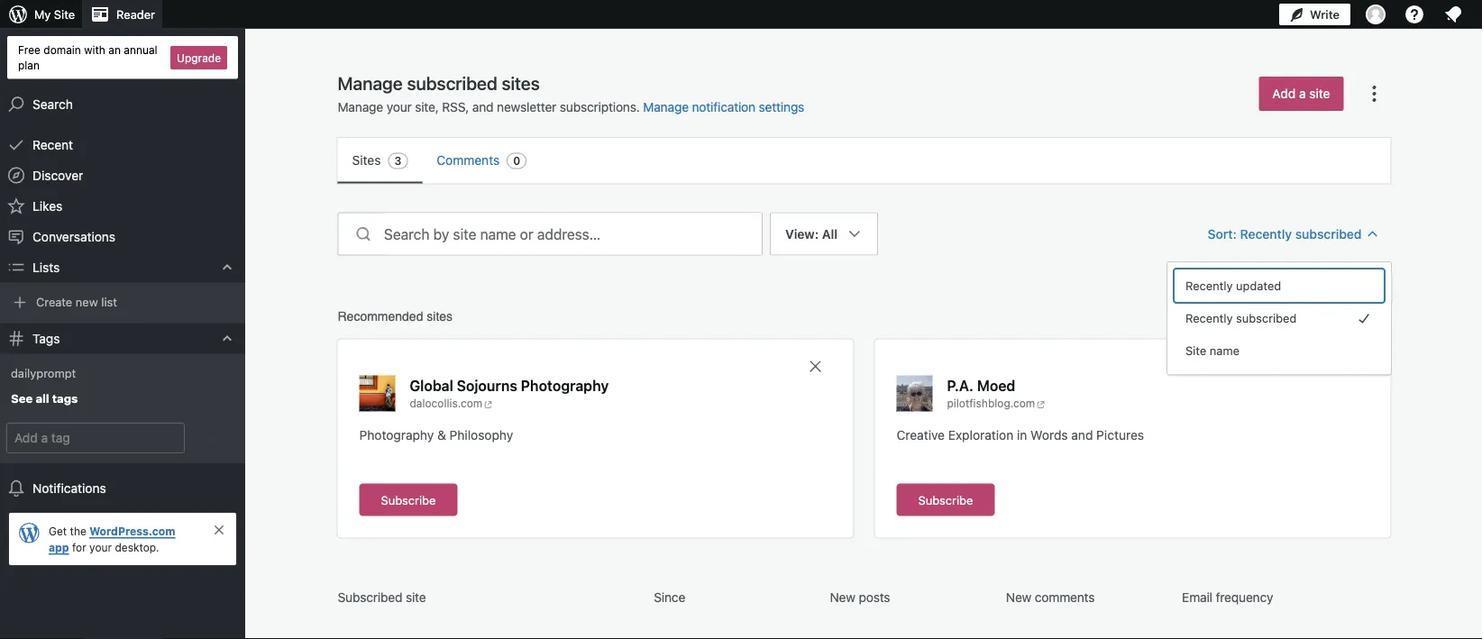 Task type: locate. For each thing, give the bounding box(es) containing it.
1 vertical spatial keyboard_arrow_down image
[[218, 330, 236, 348]]

site left name at bottom
[[1186, 344, 1207, 358]]

create
[[36, 295, 72, 308]]

comments
[[437, 153, 500, 168]]

sites
[[352, 153, 381, 168]]

recently
[[1240, 226, 1292, 241], [1186, 279, 1233, 293], [1186, 312, 1233, 325]]

new inside column header
[[830, 590, 856, 605]]

0 horizontal spatial your
[[89, 541, 112, 554]]

1 subscribe from the left
[[381, 493, 436, 507]]

photography up dalocollis.com link
[[521, 377, 609, 394]]

1 vertical spatial site
[[406, 590, 426, 605]]

1 vertical spatial and
[[1072, 427, 1093, 442]]

site name button
[[1175, 335, 1384, 367]]

recently updated
[[1186, 279, 1282, 293]]

discover
[[32, 168, 83, 183]]

menu containing sites
[[338, 138, 1391, 184]]

0 vertical spatial recently
[[1240, 226, 1292, 241]]

subscribe
[[381, 493, 436, 507], [918, 493, 973, 507]]

1 horizontal spatial your
[[387, 100, 412, 115]]

1 horizontal spatial add
[[1273, 86, 1296, 101]]

your
[[387, 100, 412, 115], [89, 541, 112, 554]]

menu
[[338, 138, 1391, 184], [1175, 270, 1384, 367]]

1 row from the top
[[338, 588, 1391, 621]]

menu inside manage subscribed sites main content
[[338, 138, 1391, 184]]

none search field inside manage subscribed sites main content
[[338, 212, 763, 256]]

0 horizontal spatial subscribe
[[381, 493, 436, 507]]

Add a tag text field
[[7, 424, 184, 453]]

add inside group
[[202, 431, 224, 445]]

free
[[18, 43, 41, 56]]

for
[[72, 541, 86, 554]]

3
[[394, 155, 402, 167]]

None search field
[[338, 212, 763, 256]]

notification settings
[[692, 100, 805, 115]]

conversations
[[32, 229, 116, 244]]

1 horizontal spatial new
[[1006, 590, 1032, 605]]

email
[[1182, 590, 1213, 605]]

subscribed up recently updated button
[[1296, 226, 1362, 241]]

2 new from the left
[[1006, 590, 1032, 605]]

2 vertical spatial recently
[[1186, 312, 1233, 325]]

&
[[437, 427, 446, 442]]

email frequency
[[1182, 590, 1274, 605]]

reader link
[[82, 0, 162, 29]]

recommended
[[338, 309, 423, 323]]

your left the site,
[[387, 100, 412, 115]]

and down subscribed sites
[[472, 100, 494, 115]]

manage your notifications image
[[1443, 4, 1464, 25]]

0 vertical spatial and
[[472, 100, 494, 115]]

site right 'subscribed'
[[406, 590, 426, 605]]

new comments column header
[[1006, 588, 1175, 606]]

p.a. moed
[[947, 377, 1016, 394]]

dismiss image
[[212, 523, 226, 537]]

recently subscribed button
[[1175, 302, 1384, 335]]

subscribe down creative
[[918, 493, 973, 507]]

site right my
[[54, 8, 75, 21]]

newsletter
[[497, 100, 557, 115]]

subscribed down updated
[[1236, 312, 1297, 325]]

sort: recently subscribed button
[[1201, 218, 1391, 250]]

recently inside button
[[1186, 312, 1233, 325]]

1 subscribe button from the left
[[359, 484, 457, 516]]

0 horizontal spatial site
[[54, 8, 75, 21]]

0 horizontal spatial photography
[[359, 427, 434, 442]]

help image
[[1404, 4, 1426, 25]]

new left posts
[[830, 590, 856, 605]]

1 vertical spatial menu
[[1175, 270, 1384, 367]]

p.a. moed link
[[947, 376, 1016, 395]]

tags link
[[0, 323, 245, 354]]

1 horizontal spatial subscribe button
[[897, 484, 995, 516]]

site
[[1310, 86, 1331, 101], [406, 590, 426, 605]]

0 horizontal spatial dismiss this recommendation image
[[807, 358, 825, 376]]

discover link
[[0, 160, 245, 191]]

keyboard_arrow_down image inside tags "link"
[[218, 330, 236, 348]]

wordpress.com app
[[49, 525, 175, 554]]

0 vertical spatial your
[[387, 100, 412, 115]]

0 vertical spatial keyboard_arrow_down image
[[218, 258, 236, 276]]

0 vertical spatial add
[[1273, 86, 1296, 101]]

1 dismiss this recommendation image from the left
[[807, 358, 825, 376]]

new left 'comments'
[[1006, 590, 1032, 605]]

0 horizontal spatial add
[[202, 431, 224, 445]]

add for add
[[202, 431, 224, 445]]

tags
[[52, 392, 78, 405]]

subscriptions.
[[560, 100, 640, 115]]

1 vertical spatial add
[[202, 431, 224, 445]]

site name
[[1186, 344, 1240, 358]]

recently right sort:
[[1240, 226, 1292, 241]]

1 horizontal spatial site
[[1310, 86, 1331, 101]]

1 new from the left
[[830, 590, 856, 605]]

photography
[[521, 377, 609, 394], [359, 427, 434, 442]]

add
[[1273, 86, 1296, 101], [202, 431, 224, 445]]

table containing subscribed site
[[338, 588, 1391, 639]]

manage subscribed sites manage your site, rss, and newsletter subscriptions. manage notification settings
[[338, 72, 805, 115]]

2 dismiss this recommendation image from the left
[[1344, 358, 1362, 376]]

creative exploration in words and pictures
[[897, 427, 1144, 442]]

search link
[[0, 89, 245, 120]]

recently up "site name"
[[1186, 312, 1233, 325]]

keyboard_arrow_down image for tags
[[218, 330, 236, 348]]

recommended sites
[[338, 309, 453, 323]]

subscribed
[[338, 590, 402, 605]]

1 horizontal spatial dismiss this recommendation image
[[1344, 358, 1362, 376]]

upgrade button
[[171, 46, 227, 69]]

0 vertical spatial subscribed
[[1296, 226, 1362, 241]]

see all tags link
[[0, 386, 245, 413]]

and inside manage subscribed sites manage your site, rss, and newsletter subscriptions. manage notification settings
[[472, 100, 494, 115]]

create new list
[[36, 295, 117, 308]]

your inside manage subscribed sites manage your site, rss, and newsletter subscriptions. manage notification settings
[[387, 100, 412, 115]]

and
[[472, 100, 494, 115], [1072, 427, 1093, 442]]

subscribe for p.a. moed
[[918, 493, 973, 507]]

the
[[70, 525, 86, 537]]

and right the words
[[1072, 427, 1093, 442]]

subscribe button for global sojourns photography
[[359, 484, 457, 516]]

reader
[[116, 8, 155, 21]]

1 horizontal spatial photography
[[521, 377, 609, 394]]

subscribed
[[1296, 226, 1362, 241], [1236, 312, 1297, 325]]

your right for
[[89, 541, 112, 554]]

for your desktop.
[[69, 541, 159, 554]]

new
[[830, 590, 856, 605], [1006, 590, 1032, 605]]

site
[[54, 8, 75, 21], [1186, 344, 1207, 358]]

dismiss this recommendation image
[[807, 358, 825, 376], [1344, 358, 1362, 376]]

add inside manage subscribed sites main content
[[1273, 86, 1296, 101]]

keyboard_arrow_down image inside lists link
[[218, 258, 236, 276]]

photography left &
[[359, 427, 434, 442]]

philosophy
[[450, 427, 513, 442]]

a
[[1299, 86, 1306, 101]]

new posts
[[830, 590, 890, 605]]

0 horizontal spatial new
[[830, 590, 856, 605]]

subscribe button for p.a. moed
[[897, 484, 995, 516]]

creative
[[897, 427, 945, 442]]

0 vertical spatial menu
[[338, 138, 1391, 184]]

site inside button
[[1186, 344, 1207, 358]]

global sojourns photography
[[410, 377, 609, 394]]

1 horizontal spatial site
[[1186, 344, 1207, 358]]

2 subscribe from the left
[[918, 493, 973, 507]]

subscribed inside dropdown button
[[1296, 226, 1362, 241]]

1 vertical spatial site
[[1186, 344, 1207, 358]]

manage notification settings link
[[643, 100, 805, 115]]

new for new comments
[[1006, 590, 1032, 605]]

table
[[338, 588, 1391, 639]]

site right a
[[1310, 86, 1331, 101]]

dalocollis.com
[[410, 397, 483, 410]]

2 subscribe button from the left
[[897, 484, 995, 516]]

1 vertical spatial recently
[[1186, 279, 1233, 293]]

get
[[49, 525, 67, 537]]

notifications link
[[0, 473, 245, 504]]

2 keyboard_arrow_down image from the top
[[218, 330, 236, 348]]

new
[[76, 295, 98, 308]]

1 horizontal spatial and
[[1072, 427, 1093, 442]]

wordpress.com
[[89, 525, 175, 537]]

manage
[[338, 72, 403, 93], [338, 100, 383, 115], [643, 100, 689, 115]]

recently up recently subscribed
[[1186, 279, 1233, 293]]

recently inside button
[[1186, 279, 1233, 293]]

subscribe button down photography & philosophy
[[359, 484, 457, 516]]

subscribed inside button
[[1236, 312, 1297, 325]]

rss,
[[442, 100, 469, 115]]

0 horizontal spatial site
[[406, 590, 426, 605]]

0 vertical spatial site
[[1310, 86, 1331, 101]]

my
[[34, 8, 51, 21]]

row
[[338, 588, 1391, 621], [338, 621, 1391, 639]]

0 horizontal spatial and
[[472, 100, 494, 115]]

see
[[11, 392, 33, 405]]

recent link
[[0, 129, 245, 160]]

new inside column header
[[1006, 590, 1032, 605]]

subscribe down photography & philosophy
[[381, 493, 436, 507]]

add a site button
[[1259, 77, 1344, 111]]

add a site
[[1273, 86, 1331, 101]]

keyboard_arrow_down image for lists
[[218, 258, 236, 276]]

keyboard_arrow_down image
[[218, 258, 236, 276], [218, 330, 236, 348]]

pilotfishblog.com link
[[947, 395, 1048, 412]]

subscribe button down creative
[[897, 484, 995, 516]]

1 keyboard_arrow_down image from the top
[[218, 258, 236, 276]]

desktop.
[[115, 541, 159, 554]]

0 horizontal spatial subscribe button
[[359, 484, 457, 516]]

1 horizontal spatial subscribe
[[918, 493, 973, 507]]

1 vertical spatial subscribed
[[1236, 312, 1297, 325]]



Task type: describe. For each thing, give the bounding box(es) containing it.
recently for recently subscribed
[[1186, 312, 1233, 325]]

view: all button
[[770, 212, 878, 400]]

p.a.
[[947, 377, 974, 394]]

in
[[1017, 427, 1027, 442]]

Search search field
[[384, 213, 762, 255]]

recently subscribed
[[1186, 312, 1297, 325]]

upgrade
[[177, 51, 221, 64]]

conversations link
[[0, 221, 245, 252]]

pictures
[[1097, 427, 1144, 442]]

subscribed site column header
[[338, 588, 647, 606]]

1 vertical spatial photography
[[359, 427, 434, 442]]

recently for recently updated
[[1186, 279, 1233, 293]]

recently inside dropdown button
[[1240, 226, 1292, 241]]

subscribed site
[[338, 590, 426, 605]]

site inside column header
[[406, 590, 426, 605]]

view: all
[[785, 226, 838, 241]]

subscribed sites
[[407, 72, 540, 93]]

0 vertical spatial site
[[54, 8, 75, 21]]

dailyprompt link
[[0, 360, 245, 386]]

likes
[[32, 198, 62, 213]]

all
[[36, 392, 49, 405]]

notifications
[[32, 481, 106, 496]]

posts
[[859, 590, 890, 605]]

domain
[[44, 43, 81, 56]]

add group
[[0, 420, 245, 456]]

search
[[32, 97, 73, 111]]

exploration
[[948, 427, 1014, 442]]

write
[[1310, 8, 1340, 21]]

table inside manage subscribed sites main content
[[338, 588, 1391, 639]]

row containing subscribed site
[[338, 588, 1391, 621]]

my site link
[[0, 0, 82, 29]]

sojourns
[[457, 377, 517, 394]]

recently updated button
[[1175, 270, 1384, 302]]

write link
[[1280, 0, 1351, 29]]

dailyprompt
[[11, 366, 76, 380]]

more image
[[1364, 83, 1386, 105]]

my profile image
[[1366, 5, 1386, 24]]

frequency
[[1216, 590, 1274, 605]]

create new list link
[[0, 289, 245, 316]]

recent
[[32, 137, 73, 152]]

lists
[[32, 260, 60, 275]]

2 row from the top
[[338, 621, 1391, 639]]

add for add a site
[[1273, 86, 1296, 101]]

my site
[[34, 8, 75, 21]]

annual
[[124, 43, 157, 56]]

sites
[[427, 309, 453, 323]]

dismiss this recommendation image for global sojourns photography
[[807, 358, 825, 376]]

lists link
[[0, 252, 245, 283]]

all
[[822, 226, 838, 241]]

name
[[1210, 344, 1240, 358]]

free domain with an annual plan
[[18, 43, 157, 71]]

sort:
[[1208, 226, 1237, 241]]

app
[[49, 541, 69, 554]]

moed
[[977, 377, 1016, 394]]

new posts column header
[[830, 588, 999, 606]]

email frequency column header
[[1182, 588, 1351, 606]]

add button
[[191, 424, 234, 453]]

words
[[1031, 427, 1068, 442]]

subscribe for global sojourns photography
[[381, 493, 436, 507]]

plan
[[18, 58, 40, 71]]

since column header
[[654, 588, 823, 606]]

0
[[513, 155, 520, 167]]

right image
[[1353, 307, 1375, 329]]

since
[[654, 590, 685, 605]]

with
[[84, 43, 105, 56]]

global sojourns photography link
[[410, 376, 609, 395]]

1 vertical spatial your
[[89, 541, 112, 554]]

global
[[410, 377, 453, 394]]

view:
[[785, 226, 819, 241]]

site,
[[415, 100, 439, 115]]

manage subscribed sites main content
[[309, 71, 1420, 639]]

0 vertical spatial photography
[[521, 377, 609, 394]]

site inside button
[[1310, 86, 1331, 101]]

an
[[108, 43, 121, 56]]

pilotfishblog.com
[[947, 397, 1035, 410]]

updated
[[1236, 279, 1282, 293]]

menu containing recently updated
[[1175, 270, 1384, 367]]

new for new posts
[[830, 590, 856, 605]]

list
[[101, 295, 117, 308]]

comments
[[1035, 590, 1095, 605]]

dismiss this recommendation image for p.a. moed
[[1344, 358, 1362, 376]]

tags
[[32, 331, 60, 346]]

see all tags
[[11, 392, 78, 405]]

sort: recently subscribed
[[1208, 226, 1362, 241]]



Task type: vqa. For each thing, say whether or not it's contained in the screenshot.
howard IMAGE
no



